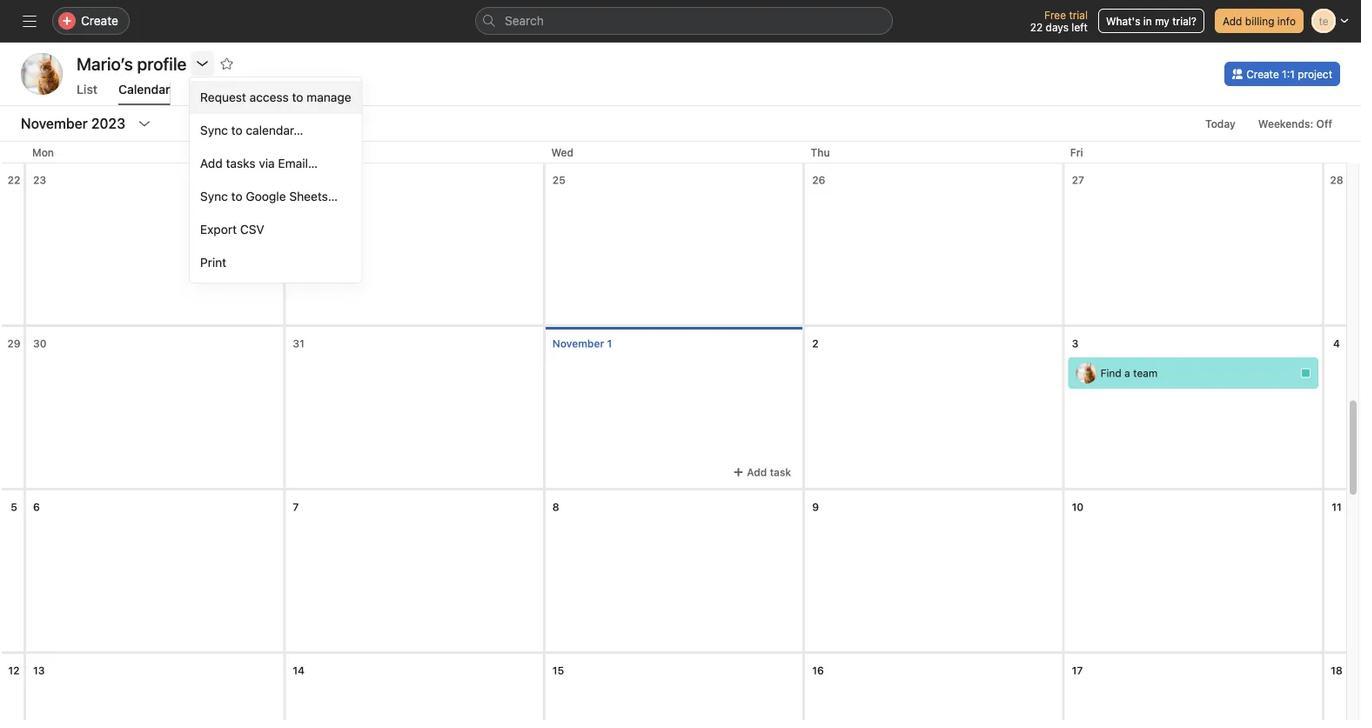 Task type: describe. For each thing, give the bounding box(es) containing it.
17
[[1072, 665, 1083, 677]]

5
[[11, 502, 17, 514]]

thu
[[811, 146, 830, 158]]

what's in my trial? button
[[1099, 9, 1205, 33]]

28
[[1331, 174, 1344, 186]]

3
[[1072, 338, 1079, 350]]

to inside menu item
[[292, 90, 303, 104]]

sync for sync to calendar…
[[200, 123, 228, 138]]

4
[[1334, 338, 1341, 350]]

27
[[1072, 174, 1085, 186]]

export
[[200, 222, 237, 237]]

via
[[259, 156, 275, 171]]

request access to manage menu item
[[190, 81, 362, 114]]

list
[[77, 82, 98, 97]]

november 1
[[553, 338, 612, 350]]

weekends: off
[[1259, 118, 1333, 130]]

show options image
[[195, 57, 209, 71]]

26
[[813, 174, 826, 186]]

calendar
[[118, 82, 170, 97]]

team
[[1134, 367, 1158, 380]]

tue
[[292, 146, 310, 158]]

tasks
[[226, 156, 256, 171]]

info
[[1278, 15, 1296, 27]]

calendar…
[[246, 123, 303, 138]]

10
[[1072, 502, 1084, 514]]

14
[[293, 665, 305, 677]]

free
[[1045, 9, 1067, 21]]

22 inside free trial 22 days left
[[1031, 21, 1043, 33]]

1
[[607, 338, 612, 350]]

what's in my trial?
[[1107, 15, 1197, 27]]

free trial 22 days left
[[1031, 9, 1088, 33]]

add billing info button
[[1215, 9, 1304, 33]]

6
[[33, 502, 40, 514]]

30
[[33, 338, 47, 350]]

9
[[813, 502, 819, 514]]

add to starred image
[[220, 57, 234, 71]]

wed
[[551, 146, 574, 158]]

1 horizontal spatial mb
[[1079, 367, 1095, 380]]

off
[[1317, 118, 1333, 130]]

16
[[813, 665, 824, 677]]

23
[[33, 174, 46, 186]]

pick month image
[[138, 117, 152, 131]]

calendar link
[[118, 82, 170, 105]]

mon
[[32, 146, 54, 158]]

sync for sync to google sheets…
[[200, 189, 228, 204]]

today
[[1206, 118, 1236, 130]]

31
[[293, 338, 305, 350]]

create for create 1:1 project
[[1247, 68, 1280, 80]]

create for create
[[81, 13, 118, 28]]

create 1:1 project
[[1247, 68, 1333, 80]]

add task button
[[725, 461, 799, 485]]

to for calendar…
[[231, 123, 243, 138]]

trial
[[1070, 9, 1088, 21]]

0 horizontal spatial 22
[[7, 174, 20, 186]]

left
[[1072, 21, 1088, 33]]

18
[[1331, 665, 1343, 677]]

fri
[[1071, 146, 1084, 158]]

export csv
[[200, 222, 264, 237]]



Task type: locate. For each thing, give the bounding box(es) containing it.
12
[[8, 665, 20, 677]]

in
[[1144, 15, 1153, 27]]

search
[[505, 13, 544, 28]]

mb left find
[[1079, 367, 1095, 380]]

0 vertical spatial 22
[[1031, 21, 1043, 33]]

1 horizontal spatial add
[[747, 467, 767, 479]]

add for add task
[[747, 467, 767, 479]]

print
[[200, 256, 227, 270]]

trial?
[[1173, 15, 1197, 27]]

sync
[[200, 123, 228, 138], [200, 189, 228, 204]]

sync to calendar…
[[200, 123, 303, 138]]

export csv link
[[190, 213, 362, 246]]

sheets…
[[289, 189, 338, 204]]

add task
[[747, 467, 792, 479]]

2 horizontal spatial add
[[1223, 15, 1243, 27]]

7
[[293, 502, 299, 514]]

0 vertical spatial create
[[81, 13, 118, 28]]

create
[[81, 13, 118, 28], [1247, 68, 1280, 80]]

weekends:
[[1259, 118, 1314, 130]]

my
[[1156, 15, 1170, 27]]

2 vertical spatial to
[[231, 189, 243, 204]]

to for google
[[231, 189, 243, 204]]

1 vertical spatial add
[[200, 156, 223, 171]]

0 vertical spatial to
[[292, 90, 303, 104]]

days
[[1046, 21, 1069, 33]]

what's
[[1107, 15, 1141, 27]]

csv
[[240, 222, 264, 237]]

2
[[813, 338, 819, 350]]

mario's profile
[[77, 53, 187, 74]]

11
[[1332, 502, 1342, 514]]

create button
[[52, 7, 130, 35]]

add left tasks
[[200, 156, 223, 171]]

november
[[553, 338, 604, 350]]

add tasks via email…
[[200, 156, 318, 171]]

to
[[292, 90, 303, 104], [231, 123, 243, 138], [231, 189, 243, 204]]

weekends: off button
[[1251, 111, 1341, 136]]

1 vertical spatial mb
[[1079, 367, 1095, 380]]

0 horizontal spatial mb
[[31, 66, 52, 82]]

access
[[250, 90, 289, 104]]

2 vertical spatial add
[[747, 467, 767, 479]]

project
[[1298, 68, 1333, 80]]

find a team
[[1101, 367, 1158, 380]]

1 vertical spatial 22
[[7, 174, 20, 186]]

to right access
[[292, 90, 303, 104]]

today button
[[1198, 111, 1244, 136]]

1 horizontal spatial 22
[[1031, 21, 1043, 33]]

add left billing
[[1223, 15, 1243, 27]]

sync down the "request"
[[200, 123, 228, 138]]

add billing info
[[1223, 15, 1296, 27]]

manage
[[307, 90, 351, 104]]

1 horizontal spatial create
[[1247, 68, 1280, 80]]

0 vertical spatial mb
[[31, 66, 52, 82]]

13
[[33, 665, 45, 677]]

create left 1:1
[[1247, 68, 1280, 80]]

task
[[770, 467, 792, 479]]

search button
[[475, 7, 893, 35]]

22 left 23
[[7, 174, 20, 186]]

8
[[553, 502, 560, 514]]

sync up export
[[200, 189, 228, 204]]

november 2023
[[21, 115, 125, 132]]

1:1
[[1283, 68, 1295, 80]]

add for add tasks via email…
[[200, 156, 223, 171]]

create up mario's profile
[[81, 13, 118, 28]]

email…
[[278, 156, 318, 171]]

add for add billing info
[[1223, 15, 1243, 27]]

a
[[1125, 367, 1131, 380]]

expand sidebar image
[[23, 14, 37, 28]]

mb
[[31, 66, 52, 82], [1079, 367, 1095, 380]]

1 vertical spatial create
[[1247, 68, 1280, 80]]

22
[[1031, 21, 1043, 33], [7, 174, 20, 186]]

request
[[200, 90, 246, 104]]

create 1:1 project button
[[1225, 62, 1341, 86]]

create inside popup button
[[81, 13, 118, 28]]

add
[[1223, 15, 1243, 27], [200, 156, 223, 171], [747, 467, 767, 479]]

billing
[[1246, 15, 1275, 27]]

find
[[1101, 367, 1122, 380]]

0 vertical spatial add
[[1223, 15, 1243, 27]]

1 vertical spatial to
[[231, 123, 243, 138]]

sync to google sheets…
[[200, 189, 338, 204]]

0 horizontal spatial add
[[200, 156, 223, 171]]

0 horizontal spatial create
[[81, 13, 118, 28]]

15
[[553, 665, 564, 677]]

1 sync from the top
[[200, 123, 228, 138]]

add left task on the right bottom of page
[[747, 467, 767, 479]]

25
[[553, 174, 566, 186]]

search list box
[[475, 7, 893, 35]]

22 left days
[[1031, 21, 1043, 33]]

to up tasks
[[231, 123, 243, 138]]

google
[[246, 189, 286, 204]]

2 sync from the top
[[200, 189, 228, 204]]

request access to manage
[[200, 90, 351, 104]]

0 vertical spatial sync
[[200, 123, 228, 138]]

29
[[7, 338, 21, 350]]

1 vertical spatial sync
[[200, 189, 228, 204]]

create inside button
[[1247, 68, 1280, 80]]

to left google
[[231, 189, 243, 204]]

list link
[[77, 82, 98, 105]]

mb left list at top
[[31, 66, 52, 82]]



Task type: vqa. For each thing, say whether or not it's contained in the screenshot.
View all tasks button
no



